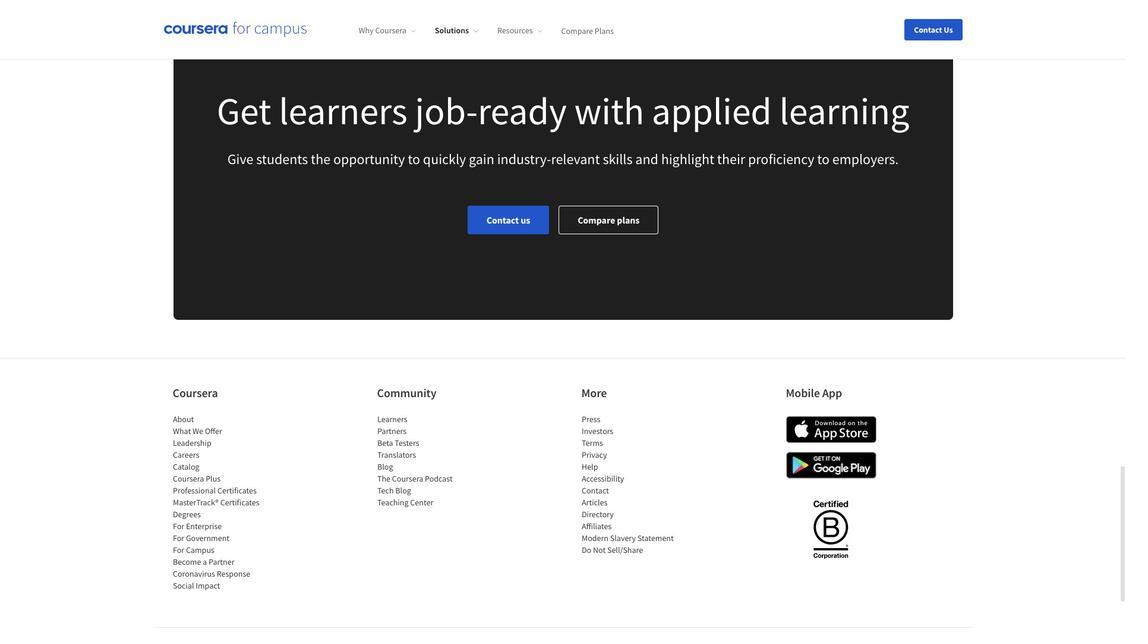 Task type: locate. For each thing, give the bounding box(es) containing it.
1 horizontal spatial blog
[[395, 485, 411, 496]]

learners
[[279, 87, 408, 134]]

1 horizontal spatial contact
[[582, 485, 609, 496]]

for up for campus link
[[173, 533, 184, 544]]

about
[[173, 414, 194, 425]]

blog up the
[[377, 461, 393, 472]]

mastertrack®
[[173, 497, 218, 508]]

mobile app
[[787, 385, 843, 400]]

contact us link
[[468, 206, 550, 234]]

more
[[582, 385, 607, 400]]

directory
[[582, 509, 614, 520]]

government
[[186, 533, 229, 544]]

opportunity
[[334, 150, 405, 168]]

press investors terms privacy help accessibility contact articles directory affiliates modern slavery statement do not sell/share
[[582, 414, 674, 555]]

employers.
[[833, 150, 899, 168]]

for campus link
[[173, 545, 214, 555]]

why
[[359, 25, 374, 36]]

0 vertical spatial for
[[173, 521, 184, 532]]

leadership link
[[173, 438, 211, 448]]

directory link
[[582, 509, 614, 520]]

3 list from the left
[[582, 413, 683, 556]]

0 horizontal spatial contact
[[487, 214, 519, 226]]

0 vertical spatial compare
[[562, 25, 594, 36]]

press
[[582, 414, 601, 425]]

contact inside button
[[915, 24, 943, 35]]

1 horizontal spatial to
[[818, 150, 830, 168]]

careers link
[[173, 450, 199, 460]]

sell/share
[[607, 545, 643, 555]]

2 horizontal spatial list
[[582, 413, 683, 556]]

contact us
[[487, 214, 531, 226]]

podcast
[[425, 473, 453, 484]]

for down degrees link
[[173, 521, 184, 532]]

1 to from the left
[[408, 150, 420, 168]]

1 vertical spatial for
[[173, 533, 184, 544]]

get
[[217, 87, 272, 134]]

1 vertical spatial compare
[[578, 214, 616, 226]]

2 vertical spatial contact
[[582, 485, 609, 496]]

about what we offer leadership careers catalog coursera plus professional certificates mastertrack® certificates degrees for enterprise for government for campus become a partner coronavirus response social impact
[[173, 414, 259, 591]]

0 horizontal spatial list
[[173, 413, 274, 592]]

mastertrack® certificates link
[[173, 497, 259, 508]]

0 horizontal spatial blog
[[377, 461, 393, 472]]

learners link
[[377, 414, 407, 425]]

coursera up tech blog link
[[392, 473, 423, 484]]

0 horizontal spatial to
[[408, 150, 420, 168]]

give
[[228, 150, 254, 168]]

contact left 'us' at the left top
[[487, 214, 519, 226]]

compare for compare plans
[[562, 25, 594, 36]]

affiliates
[[582, 521, 612, 532]]

affiliates link
[[582, 521, 612, 532]]

terms link
[[582, 438, 603, 448]]

degrees
[[173, 509, 201, 520]]

1 list from the left
[[173, 413, 274, 592]]

1 vertical spatial contact
[[487, 214, 519, 226]]

contact up articles
[[582, 485, 609, 496]]

list containing about
[[173, 413, 274, 592]]

list
[[173, 413, 274, 592], [377, 413, 478, 508], [582, 413, 683, 556]]

list for community
[[377, 413, 478, 508]]

plans
[[595, 25, 614, 36]]

contact for contact us
[[915, 24, 943, 35]]

solutions
[[435, 25, 469, 36]]

coursera right why
[[376, 25, 407, 36]]

the coursera podcast link
[[377, 473, 453, 484]]

0 vertical spatial blog
[[377, 461, 393, 472]]

list containing learners
[[377, 413, 478, 508]]

catalog link
[[173, 461, 199, 472]]

community
[[377, 385, 437, 400]]

to left employers. on the top of page
[[818, 150, 830, 168]]

to left quickly
[[408, 150, 420, 168]]

1 horizontal spatial list
[[377, 413, 478, 508]]

learners
[[377, 414, 407, 425]]

download on the app store image
[[787, 416, 877, 443]]

contact inside "link"
[[487, 214, 519, 226]]

certificates down professional certificates link at the bottom left
[[220, 497, 259, 508]]

testers
[[395, 438, 419, 448]]

to
[[408, 150, 420, 168], [818, 150, 830, 168]]

compare left plans
[[562, 25, 594, 36]]

become a partner link
[[173, 557, 234, 567]]

certificates
[[217, 485, 257, 496], [220, 497, 259, 508]]

compare plans
[[562, 25, 614, 36]]

beta testers link
[[377, 438, 419, 448]]

2 list from the left
[[377, 413, 478, 508]]

the
[[377, 473, 390, 484]]

2 horizontal spatial contact
[[915, 24, 943, 35]]

a
[[203, 557, 207, 567]]

modern slavery statement link
[[582, 533, 674, 544]]

relevant
[[552, 150, 600, 168]]

0 vertical spatial certificates
[[217, 485, 257, 496]]

coursera
[[376, 25, 407, 36], [173, 385, 218, 400], [173, 473, 204, 484], [392, 473, 423, 484]]

list for more
[[582, 413, 683, 556]]

0 vertical spatial contact
[[915, 24, 943, 35]]

translators link
[[377, 450, 416, 460]]

compare plans link
[[562, 25, 614, 36]]

2 vertical spatial for
[[173, 545, 184, 555]]

contact us button
[[905, 19, 963, 40]]

2 to from the left
[[818, 150, 830, 168]]

learners partners beta testers translators blog the coursera podcast tech blog teaching center
[[377, 414, 453, 508]]

investors link
[[582, 426, 614, 437]]

compare
[[562, 25, 594, 36], [578, 214, 616, 226]]

terms
[[582, 438, 603, 448]]

proficiency
[[749, 150, 815, 168]]

coursera inside learners partners beta testers translators blog the coursera podcast tech blog teaching center
[[392, 473, 423, 484]]

coursera for campus image
[[164, 21, 307, 38]]

help
[[582, 461, 598, 472]]

certificates up mastertrack® certificates 'link'
[[217, 485, 257, 496]]

blog up teaching center link
[[395, 485, 411, 496]]

beta
[[377, 438, 393, 448]]

modern
[[582, 533, 609, 544]]

get learners job-ready with applied learning
[[217, 87, 910, 134]]

coursera down catalog at the left
[[173, 473, 204, 484]]

contact left us
[[915, 24, 943, 35]]

for up become
[[173, 545, 184, 555]]

impact
[[196, 580, 220, 591]]

coursera up about
[[173, 385, 218, 400]]

compare left plans at the top
[[578, 214, 616, 226]]

mobile
[[787, 385, 821, 400]]

list containing press
[[582, 413, 683, 556]]



Task type: describe. For each thing, give the bounding box(es) containing it.
applied
[[652, 87, 772, 134]]

2 for from the top
[[173, 533, 184, 544]]

contact for contact us
[[487, 214, 519, 226]]

coursera inside the about what we offer leadership careers catalog coursera plus professional certificates mastertrack® certificates degrees for enterprise for government for campus become a partner coronavirus response social impact
[[173, 473, 204, 484]]

why coursera
[[359, 25, 407, 36]]

response
[[217, 569, 250, 579]]

slavery
[[610, 533, 636, 544]]

teaching
[[377, 497, 409, 508]]

social
[[173, 580, 194, 591]]

teaching center link
[[377, 497, 433, 508]]

ready
[[478, 87, 567, 134]]

their
[[718, 150, 746, 168]]

for government link
[[173, 533, 229, 544]]

do
[[582, 545, 592, 555]]

us
[[521, 214, 531, 226]]

give students the opportunity to quickly gain industry-relevant skills and highlight their proficiency to employers.
[[228, 150, 899, 168]]

degrees link
[[173, 509, 201, 520]]

blog link
[[377, 461, 393, 472]]

plans
[[618, 214, 640, 226]]

do not sell/share link
[[582, 545, 643, 555]]

coronavirus response link
[[173, 569, 250, 579]]

app
[[823, 385, 843, 400]]

we
[[192, 426, 203, 437]]

careers
[[173, 450, 199, 460]]

learning
[[780, 87, 910, 134]]

skills
[[603, 150, 633, 168]]

gain
[[469, 150, 495, 168]]

for enterprise link
[[173, 521, 222, 532]]

center
[[410, 497, 433, 508]]

press link
[[582, 414, 601, 425]]

solutions link
[[435, 25, 479, 36]]

compare plans link
[[559, 206, 659, 234]]

tech blog link
[[377, 485, 411, 496]]

investors
[[582, 426, 614, 437]]

translators
[[377, 450, 416, 460]]

help link
[[582, 461, 598, 472]]

contact us
[[915, 24, 954, 35]]

contact link
[[582, 485, 609, 496]]

students
[[256, 150, 308, 168]]

contact inside press investors terms privacy help accessibility contact articles directory affiliates modern slavery statement do not sell/share
[[582, 485, 609, 496]]

enterprise
[[186, 521, 222, 532]]

plus
[[206, 473, 220, 484]]

resources link
[[498, 25, 543, 36]]

1 vertical spatial certificates
[[220, 497, 259, 508]]

partners
[[377, 426, 407, 437]]

statement
[[638, 533, 674, 544]]

campus
[[186, 545, 214, 555]]

offer
[[205, 426, 222, 437]]

what
[[173, 426, 191, 437]]

become
[[173, 557, 201, 567]]

coursera plus link
[[173, 473, 220, 484]]

privacy
[[582, 450, 607, 460]]

compare for compare plans
[[578, 214, 616, 226]]

not
[[593, 545, 606, 555]]

about link
[[173, 414, 194, 425]]

list for coursera
[[173, 413, 274, 592]]

compare plans
[[578, 214, 640, 226]]

resources
[[498, 25, 533, 36]]

job-
[[415, 87, 478, 134]]

why coursera link
[[359, 25, 416, 36]]

quickly
[[423, 150, 466, 168]]

1 for from the top
[[173, 521, 184, 532]]

and
[[636, 150, 659, 168]]

partner
[[208, 557, 234, 567]]

1 vertical spatial blog
[[395, 485, 411, 496]]

catalog
[[173, 461, 199, 472]]

industry-
[[498, 150, 552, 168]]

logo of certified b corporation image
[[807, 494, 856, 565]]

get it on google play image
[[787, 452, 877, 479]]

privacy link
[[582, 450, 607, 460]]

partners link
[[377, 426, 407, 437]]

the
[[311, 150, 331, 168]]

leadership
[[173, 438, 211, 448]]

3 for from the top
[[173, 545, 184, 555]]

articles link
[[582, 497, 608, 508]]

articles
[[582, 497, 608, 508]]

coronavirus
[[173, 569, 215, 579]]

highlight
[[662, 150, 715, 168]]

with
[[575, 87, 645, 134]]

accessibility
[[582, 473, 624, 484]]



Task type: vqa. For each thing, say whether or not it's contained in the screenshot.
(Sso)
no



